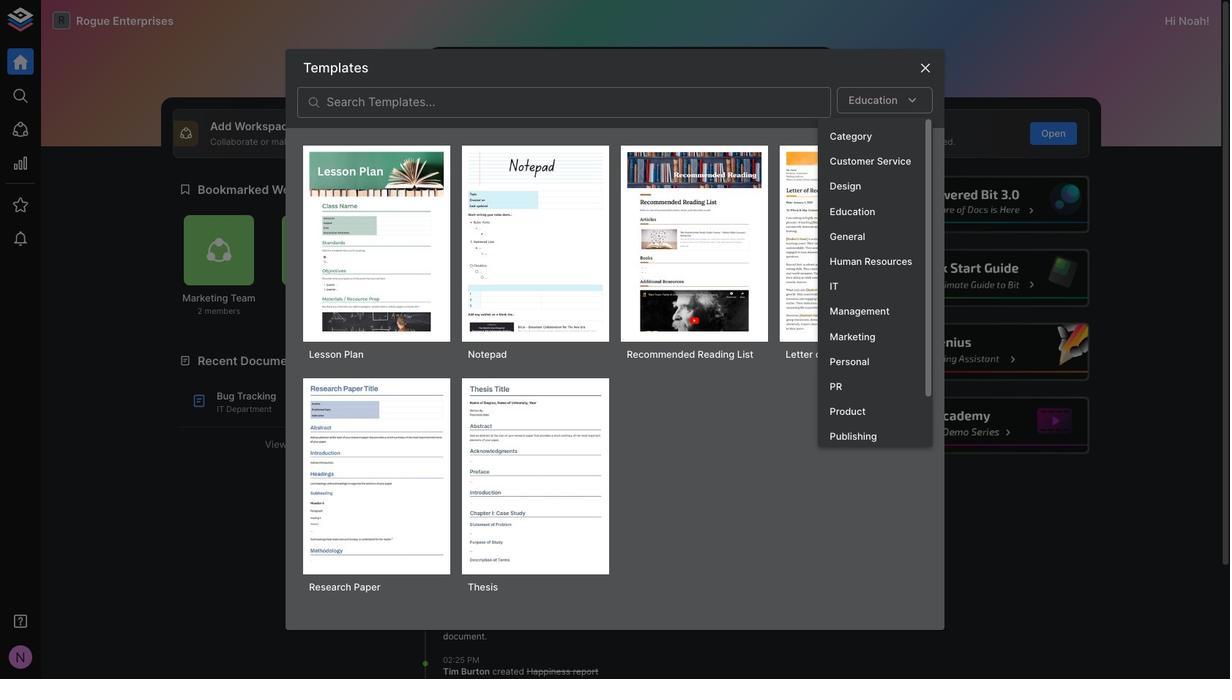 Task type: locate. For each thing, give the bounding box(es) containing it.
help image
[[869, 175, 1090, 234], [869, 249, 1090, 307], [869, 323, 1090, 381], [869, 397, 1090, 455]]

3 help image from the top
[[869, 323, 1090, 381]]

dialog
[[286, 49, 945, 631]]

recommended reading list image
[[627, 151, 762, 332]]

notepad image
[[468, 151, 604, 332]]

4 help image from the top
[[869, 397, 1090, 455]]

2 help image from the top
[[869, 249, 1090, 307]]

letter of recommendation image
[[786, 151, 921, 332]]

lesson plan image
[[309, 151, 445, 332]]



Task type: vqa. For each thing, say whether or not it's contained in the screenshot.
Recommended Reading List Image
yes



Task type: describe. For each thing, give the bounding box(es) containing it.
thesis image
[[468, 384, 604, 565]]

research paper image
[[309, 384, 445, 565]]

Search Templates... text field
[[327, 87, 831, 118]]

1 help image from the top
[[869, 175, 1090, 234]]



